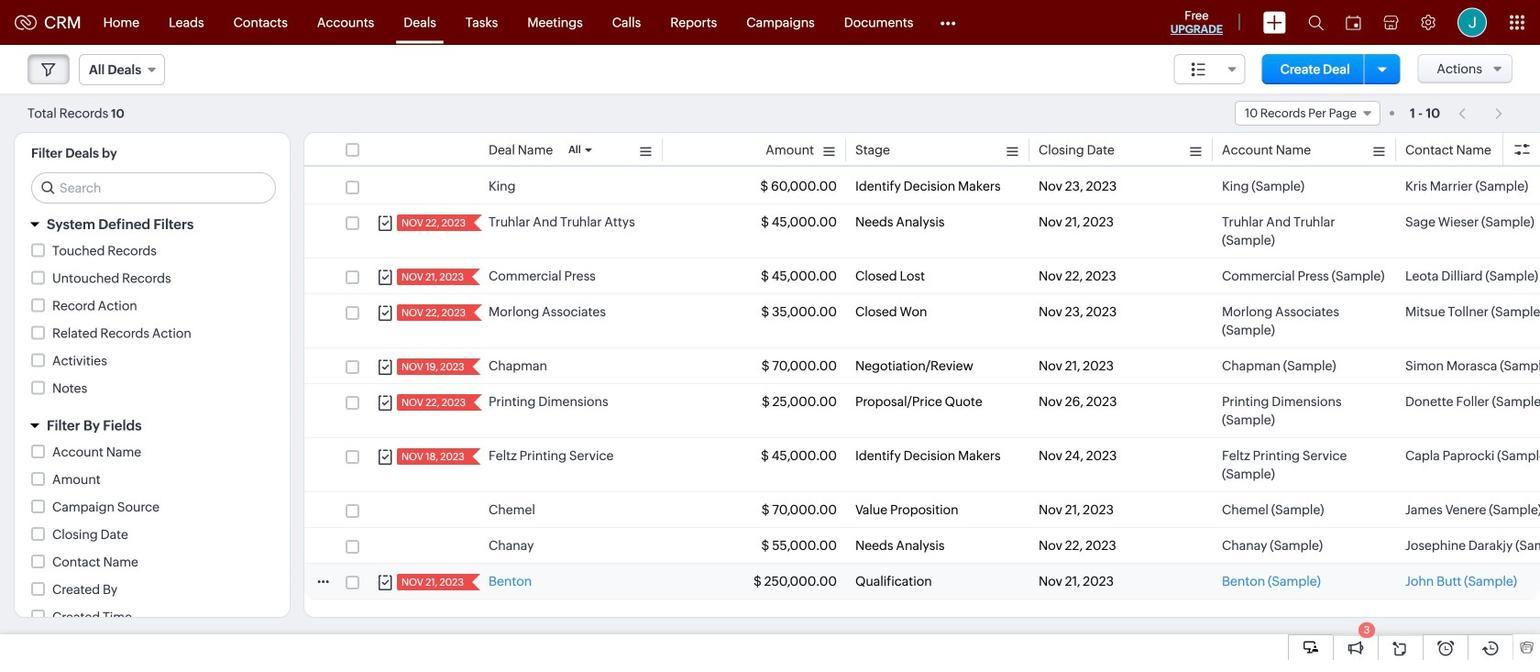 Task type: describe. For each thing, give the bounding box(es) containing it.
create menu image
[[1264, 11, 1287, 33]]

size image
[[1192, 61, 1207, 78]]

search image
[[1309, 15, 1324, 30]]

create menu element
[[1253, 0, 1298, 44]]



Task type: locate. For each thing, give the bounding box(es) containing it.
logo image
[[15, 15, 37, 30]]

Search text field
[[32, 173, 275, 203]]

search element
[[1298, 0, 1335, 45]]

Other Modules field
[[929, 8, 968, 37]]

None field
[[79, 54, 165, 85], [1175, 54, 1246, 84], [1235, 101, 1381, 126], [79, 54, 165, 85], [1235, 101, 1381, 126]]

calendar image
[[1346, 15, 1362, 30]]

profile image
[[1458, 8, 1488, 37]]

row group
[[305, 169, 1541, 600]]

navigation
[[1450, 100, 1513, 127]]

none field the size
[[1175, 54, 1246, 84]]

profile element
[[1447, 0, 1499, 44]]



